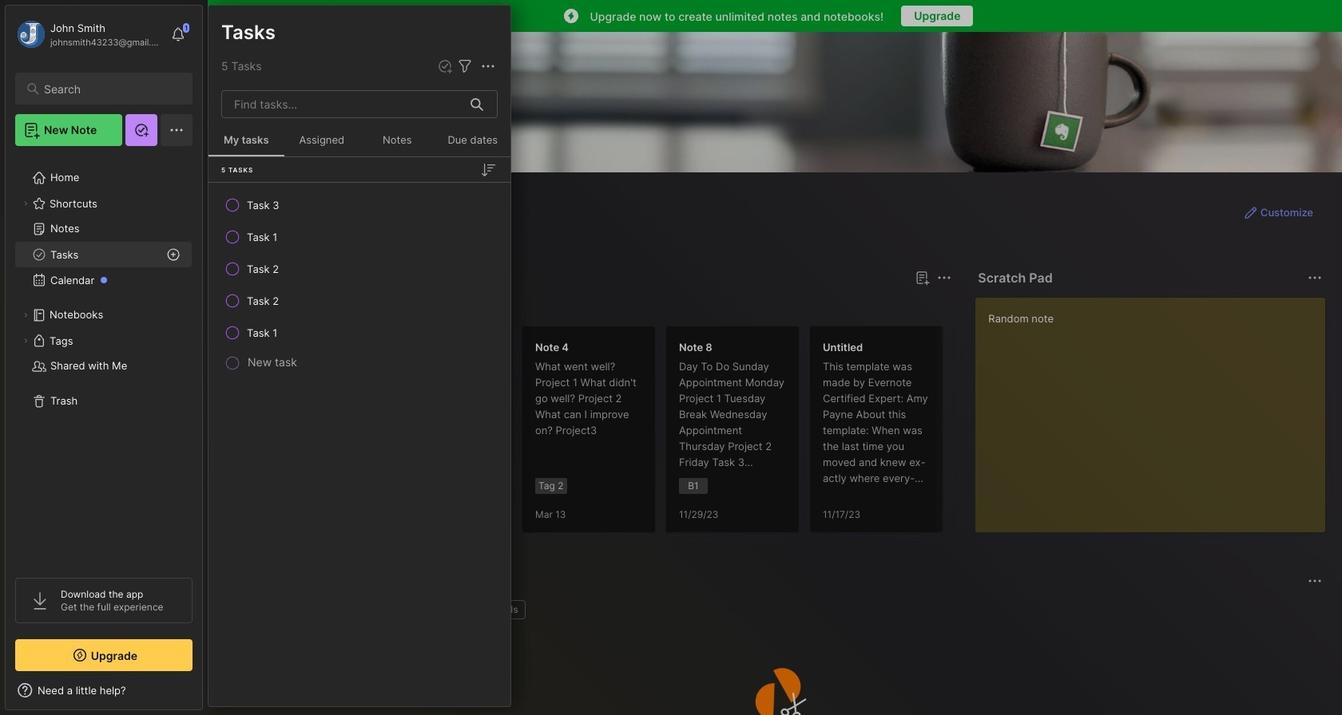 Task type: describe. For each thing, give the bounding box(es) containing it.
4 row from the top
[[215, 287, 504, 316]]

task 2 2 cell
[[247, 261, 279, 277]]

5 row from the top
[[215, 319, 504, 348]]

3 row from the top
[[215, 255, 504, 284]]

filter tasks image
[[455, 57, 475, 76]]

Find tasks… text field
[[225, 91, 461, 117]]

More actions and view options field
[[475, 57, 498, 76]]

task 3 0 cell
[[247, 197, 279, 213]]

task 1 1 cell
[[247, 229, 277, 245]]

expand tags image
[[21, 336, 30, 346]]

0 horizontal spatial tab
[[237, 297, 284, 316]]

Search text field
[[44, 82, 178, 97]]

2 horizontal spatial tab
[[481, 601, 526, 620]]

click to collapse image
[[202, 686, 214, 706]]

Account field
[[15, 18, 163, 50]]



Task type: vqa. For each thing, say whether or not it's contained in the screenshot.
ROW
yes



Task type: locate. For each thing, give the bounding box(es) containing it.
1 horizontal spatial tab
[[291, 297, 355, 316]]

none search field inside main element
[[44, 79, 178, 98]]

task 1 4 cell
[[247, 325, 277, 341]]

main element
[[0, 0, 208, 716]]

row group
[[209, 189, 511, 375], [234, 326, 1342, 543]]

tab list
[[237, 297, 950, 316]]

Sort options field
[[479, 160, 498, 179]]

Start writing… text field
[[989, 298, 1325, 520]]

expand notebooks image
[[21, 311, 30, 320]]

2 row from the top
[[215, 223, 504, 252]]

WHAT'S NEW field
[[6, 678, 202, 704]]

sort options image
[[479, 160, 498, 179]]

row
[[215, 191, 504, 220], [215, 223, 504, 252], [215, 255, 504, 284], [215, 287, 504, 316], [215, 319, 504, 348]]

None search field
[[44, 79, 178, 98]]

task 2 3 cell
[[247, 293, 279, 309]]

tree
[[6, 156, 202, 564]]

tab
[[237, 297, 284, 316], [291, 297, 355, 316], [481, 601, 526, 620]]

tree inside main element
[[6, 156, 202, 564]]

1 row from the top
[[215, 191, 504, 220]]

more actions and view options image
[[479, 57, 498, 76]]

Filter tasks field
[[455, 57, 475, 76]]

new task image
[[437, 58, 453, 74]]



